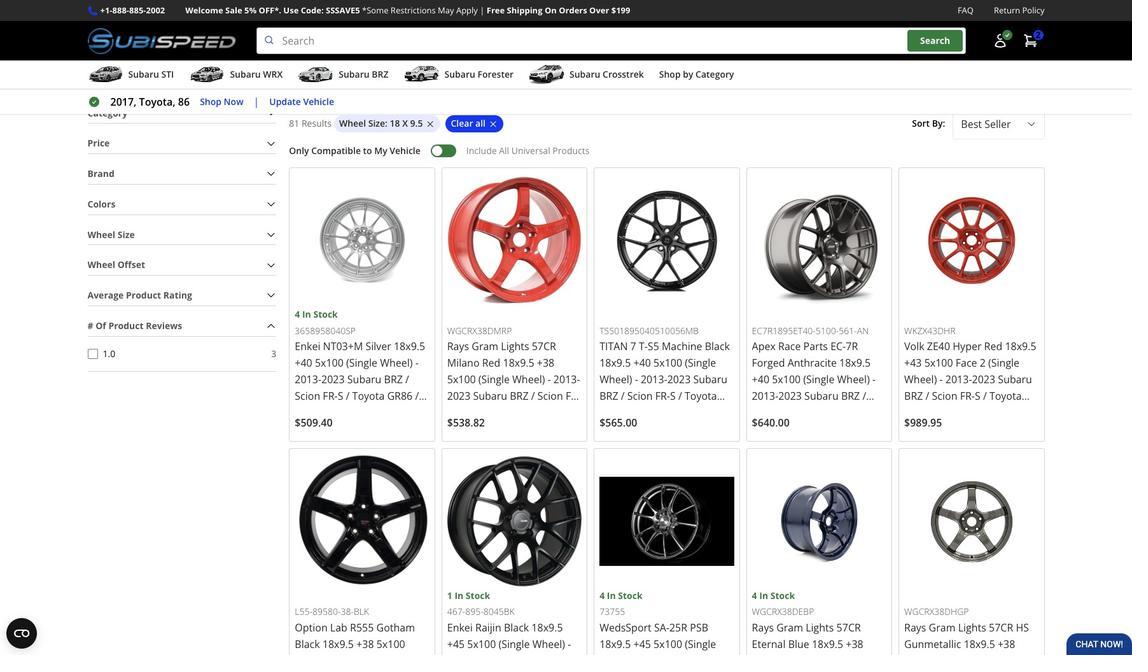 Task type: describe. For each thing, give the bounding box(es) containing it.
subaru inside 1 in stock 467-895-8045bk enkei raijin black 18x9.5 +45 5x100 (single wheel) - 2013-2023 subaru brz
[[500, 654, 534, 655]]

rays gram lights 57cr eternal blue 18x9.5 +38 5x100 (single wheel) - 2013-2023 subaru brz / scion fr-s / toyota gr86 / 2014-2018 subaru forester image
[[752, 454, 887, 589]]

2014- for $538.82
[[531, 406, 558, 420]]

s for $565.00
[[670, 389, 676, 403]]

888-
[[112, 4, 129, 16]]

4 for rays
[[752, 589, 757, 601]]

return policy
[[994, 4, 1045, 16]]

18x9.5 inside wgcrx38dhgp rays gram lights 57cr hs gunmetallic 18x9.5 +38 5x100 (single wheel) - 201
[[964, 637, 996, 651]]

black inside ts501895040510056mb titan 7 t-s5 machine black 18x9.5 +40 5x100 (single wheel) - 2013-2023 subaru brz / scion fr-s / toyota gr86 / 2014-2018 subaru forester
[[705, 340, 730, 354]]

- inside wgcrx38dmrp rays gram lights 57cr milano red 18x9.5 +38 5x100 (single wheel) - 2013- 2023 subaru brz / scion fr- s / toyota gr86 / 2014-2018 subaru forester
[[548, 373, 551, 387]]

subaru forester
[[445, 68, 514, 80]]

# of product reviews button
[[88, 316, 276, 336]]

- inside ec7r1895et40-5100-561-an apex race parts ec-7r forged anthracite 18x9.5 +40 5x100 (single wheel) - 2013-2023 subaru brz / scion fr-s / toyota gr86 / 2014-2018 subaru forester
[[873, 373, 876, 387]]

- inside wgcrx38dhgp rays gram lights 57cr hs gunmetallic 18x9.5 +38 5x100 (single wheel) - 201
[[1005, 654, 1008, 655]]

sa-
[[654, 621, 670, 635]]

+38 inside the 4 in stock wgcrx38debp rays gram lights 57cr eternal blue 18x9.5 +38 5x100 (single wheel) - 201
[[846, 637, 864, 651]]

forester for rays gram lights 57cr milano red 18x9.5 +38 5x100 (single wheel) - 2013- 2023 subaru brz / scion fr- s / toyota gr86 / 2014-2018 subaru forester
[[484, 422, 524, 436]]

57cr inside the 4 in stock wgcrx38debp rays gram lights 57cr eternal blue 18x9.5 +38 5x100 (single wheel) - 201
[[837, 621, 861, 635]]

lights for gunmetallic
[[959, 621, 987, 635]]

scion for $538.82
[[538, 389, 563, 403]]

5%
[[245, 4, 257, 16]]

(single inside wkzx43dhr volk ze40 hyper red 18x9.5 +43 5x100 face 2 (single wheel) - 2013-2023 subaru brz / scion fr-s / toyota gr86 / 2014-2018 subaru forester
[[989, 356, 1020, 370]]

+1-
[[100, 4, 112, 16]]

on
[[545, 4, 557, 16]]

18x9.5 inside "4 in stock 73755 wedssport sa-25r psb 18x9.5 +45 5x100 (single wheel) - 2013-2016 sci"
[[600, 637, 631, 651]]

option lab r555 gotham black 18x9.5 +38 5x100 (single wheel) - 2013-2023 subaru brz / scion fr-s / toyota gr86 / 2014-2018 subaru forester image
[[295, 454, 430, 589]]

5x100 inside wgcrx38dhgp rays gram lights 57cr hs gunmetallic 18x9.5 +38 5x100 (single wheel) - 201
[[905, 654, 933, 655]]

by:
[[933, 117, 946, 129]]

2 button
[[1017, 28, 1045, 54]]

wedssport sa-25r psb 18x9.5 +45 5x100 (single wheel) - 2013-2016 scion fr-s / 2013-2024 subaru brz / 2017-2024 toyota 86 image
[[600, 454, 734, 589]]

shop for shop now
[[200, 95, 222, 107]]

intercoolers
[[966, 36, 1013, 48]]

in for wedssport
[[607, 589, 616, 601]]

red inside wgcrx38dmrp rays gram lights 57cr milano red 18x9.5 +38 5x100 (single wheel) - 2013- 2023 subaru brz / scion fr- s / toyota gr86 / 2014-2018 subaru forester
[[482, 356, 501, 370]]

5x100 inside the l55-89580-38-blk option lab r555 gotham black 18x9.5 +38 5x100 (single wheel) - 2013-20
[[377, 637, 405, 651]]

shop now link
[[200, 95, 244, 109]]

:
[[385, 117, 388, 129]]

toyota inside ec7r1895et40-5100-561-an apex race parts ec-7r forged anthracite 18x9.5 +40 5x100 (single wheel) - 2013-2023 subaru brz / scion fr-s / toyota gr86 / 2014-2018 subaru forester
[[810, 406, 842, 420]]

wheel) inside wgcrx38dmrp rays gram lights 57cr milano red 18x9.5 +38 5x100 (single wheel) - 2013- 2023 subaru brz / scion fr- s / toyota gr86 / 2014-2018 subaru forester
[[513, 373, 545, 387]]

- inside ts501895040510056mb titan 7 t-s5 machine black 18x9.5 +40 5x100 (single wheel) - 2013-2023 subaru brz / scion fr-s / toyota gr86 / 2014-2018 subaru forester
[[635, 373, 638, 387]]

wgcrx38dhgp rays gram lights 57cr hs gunmetallic 18x9.5 +38 5x100 (single wheel) - 201
[[905, 605, 1038, 655]]

brz for titan
[[600, 389, 619, 403]]

5x100 inside ts501895040510056mb titan 7 t-s5 machine black 18x9.5 +40 5x100 (single wheel) - 2013-2023 subaru brz / scion fr-s / toyota gr86 / 2014-2018 subaru forester
[[654, 356, 683, 370]]

2023 for machine
[[668, 373, 691, 387]]

intercoolers button
[[934, 0, 1045, 63]]

open widget image
[[6, 618, 37, 649]]

enkei inside 4 in stock 3658958040sp enkei nt03+m silver 18x9.5 +40 5x100 (single wheel) - 2013-2023 subaru brz / scion fr-s / toyota gr86 / 2014-2018 subaru forester
[[295, 340, 321, 354]]

toyota for 18x9.5
[[990, 389, 1022, 403]]

use
[[284, 4, 299, 16]]

$565.00
[[600, 416, 638, 430]]

gr86 for $509.40
[[387, 389, 413, 403]]

free
[[487, 4, 505, 16]]

2013- inside 1 in stock 467-895-8045bk enkei raijin black 18x9.5 +45 5x100 (single wheel) - 2013-2023 subaru brz
[[447, 654, 474, 655]]

size for wheel size : 18 x 9.5
[[368, 117, 385, 129]]

of
[[96, 319, 106, 332]]

5x100 inside wgcrx38dmrp rays gram lights 57cr milano red 18x9.5 +38 5x100 (single wheel) - 2013- 2023 subaru brz / scion fr- s / toyota gr86 / 2014-2018 subaru forester
[[447, 373, 476, 387]]

2014- for $509.40
[[295, 406, 322, 420]]

now
[[224, 95, 244, 107]]

18x9.5 inside the 4 in stock wgcrx38debp rays gram lights 57cr eternal blue 18x9.5 +38 5x100 (single wheel) - 201
[[812, 637, 844, 651]]

search button
[[908, 30, 963, 51]]

2014- for $989.95
[[939, 406, 966, 420]]

wheel) inside 4 in stock 3658958040sp enkei nt03+m silver 18x9.5 +40 5x100 (single wheel) - 2013-2023 subaru brz / scion fr-s / toyota gr86 / 2014-2018 subaru forester
[[380, 356, 413, 370]]

18x9.5 inside ts501895040510056mb titan 7 t-s5 machine black 18x9.5 +40 5x100 (single wheel) - 2013-2023 subaru brz / scion fr-s / toyota gr86 / 2014-2018 subaru forester
[[600, 356, 631, 370]]

brz inside dropdown button
[[372, 68, 389, 80]]

ec7r1895et40-
[[752, 324, 816, 337]]

exhaust headers and manifolds button
[[571, 0, 682, 63]]

silver
[[366, 340, 391, 354]]

2023 inside ec7r1895et40-5100-561-an apex race parts ec-7r forged anthracite 18x9.5 +40 5x100 (single wheel) - 2013-2023 subaru brz / scion fr-s / toyota gr86 / 2014-2018 subaru forester
[[779, 389, 802, 403]]

5100-
[[816, 324, 839, 337]]

(single inside "4 in stock 73755 wedssport sa-25r psb 18x9.5 +45 5x100 (single wheel) - 2013-2016 sci"
[[685, 637, 716, 651]]

+43
[[905, 356, 922, 370]]

wgcrx38dmrp rays gram lights 57cr milano red 18x9.5 +38 5x100 (single wheel) - 2013- 2023 subaru brz / scion fr- s / toyota gr86 / 2014-2018 subaru forester
[[447, 324, 581, 436]]

18x9.5 inside wkzx43dhr volk ze40 hyper red 18x9.5 +43 5x100 face 2 (single wheel) - 2013-2023 subaru brz / scion fr-s / toyota gr86 / 2014-2018 subaru forester
[[1006, 340, 1037, 354]]

may
[[438, 4, 454, 16]]

7r
[[846, 340, 858, 354]]

face
[[956, 356, 978, 370]]

5x100 inside wkzx43dhr volk ze40 hyper red 18x9.5 +43 5x100 face 2 (single wheel) - 2013-2023 subaru brz / scion fr-s / toyota gr86 / 2014-2018 subaru forester
[[925, 356, 953, 370]]

black for option lab r555 gotham black 18x9.5 +38 5x100 (single wheel) - 2013-20
[[295, 637, 320, 651]]

search input field
[[256, 27, 966, 54]]

38-
[[341, 605, 354, 618]]

73755
[[600, 605, 625, 618]]

subaru crosstrek button
[[529, 63, 644, 89]]

*some restrictions may apply | free shipping on orders over $199
[[362, 4, 631, 16]]

2014- for $565.00
[[634, 406, 661, 420]]

gr86 inside ec7r1895et40-5100-561-an apex race parts ec-7r forged anthracite 18x9.5 +40 5x100 (single wheel) - 2013-2023 subaru brz / scion fr-s / toyota gr86 / 2014-2018 subaru forester
[[845, 406, 870, 420]]

intercoolers image
[[935, 0, 1044, 31]]

shop by category
[[659, 68, 734, 80]]

fr- for enkei
[[323, 389, 338, 403]]

Select... button
[[953, 109, 1045, 139]]

s for $989.95
[[975, 389, 981, 403]]

2013- inside the l55-89580-38-blk option lab r555 gotham black 18x9.5 +38 5x100 (single wheel) - 2013-20
[[370, 654, 397, 655]]

- inside the 4 in stock wgcrx38debp rays gram lights 57cr eternal blue 18x9.5 +38 5x100 (single wheel) - 201
[[853, 654, 856, 655]]

button image
[[993, 33, 1008, 48]]

+45 inside "4 in stock 73755 wedssport sa-25r psb 18x9.5 +45 5x100 (single wheel) - 2013-2016 sci"
[[634, 637, 651, 651]]

2 inside button
[[1036, 29, 1041, 41]]

(single inside wgcrx38dhgp rays gram lights 57cr hs gunmetallic 18x9.5 +38 5x100 (single wheel) - 201
[[936, 654, 967, 655]]

+1-888-885-2002 link
[[100, 4, 165, 17]]

2013- inside ec7r1895et40-5100-561-an apex race parts ec-7r forged anthracite 18x9.5 +40 5x100 (single wheel) - 2013-2023 subaru brz / scion fr-s / toyota gr86 / 2014-2018 subaru forester
[[752, 389, 779, 403]]

$640.00
[[752, 416, 790, 430]]

86
[[178, 95, 190, 109]]

product inside average product rating dropdown button
[[126, 289, 161, 301]]

gram inside the 4 in stock wgcrx38debp rays gram lights 57cr eternal blue 18x9.5 +38 5x100 (single wheel) - 201
[[777, 621, 803, 635]]

shop by category button
[[659, 63, 734, 89]]

brz for rays
[[510, 389, 529, 403]]

2023 for milano
[[447, 389, 471, 403]]

brz for in
[[384, 373, 403, 387]]

milano
[[447, 356, 480, 370]]

18x9.5 inside 1 in stock 467-895-8045bk enkei raijin black 18x9.5 +45 5x100 (single wheel) - 2013-2023 subaru brz
[[532, 621, 563, 635]]

2023 inside 1 in stock 467-895-8045bk enkei raijin black 18x9.5 +45 5x100 (single wheel) - 2013-2023 subaru brz
[[474, 654, 497, 655]]

+38 inside wgcrx38dmrp rays gram lights 57cr milano red 18x9.5 +38 5x100 (single wheel) - 2013- 2023 subaru brz / scion fr- s / toyota gr86 / 2014-2018 subaru forester
[[537, 356, 555, 370]]

an
[[857, 324, 869, 337]]

volk ze40 hyper red 18x9.5 +43 5x100 face 2 (single wheel) - 2013-2023 subaru brz / scion fr-s / toyota gr86 / 2014-2018 subaru forester image
[[905, 173, 1039, 308]]

wheel for wheel offset
[[88, 259, 115, 271]]

all
[[476, 117, 486, 129]]

s inside ec7r1895et40-5100-561-an apex race parts ec-7r forged anthracite 18x9.5 +40 5x100 (single wheel) - 2013-2023 subaru brz / scion fr-s / toyota gr86 / 2014-2018 subaru forester
[[795, 406, 801, 420]]

5x100 inside ec7r1895et40-5100-561-an apex race parts ec-7r forged anthracite 18x9.5 +40 5x100 (single wheel) - 2013-2023 subaru brz / scion fr-s / toyota gr86 / 2014-2018 subaru forester
[[772, 373, 801, 387]]

(single inside the 4 in stock wgcrx38debp rays gram lights 57cr eternal blue 18x9.5 +38 5x100 (single wheel) - 201
[[784, 654, 815, 655]]

stock for 895-
[[466, 589, 490, 601]]

toyota,
[[139, 95, 176, 109]]

2017, toyota, 86
[[110, 95, 190, 109]]

off*.
[[259, 4, 281, 16]]

enkei nt03+m silver 18x9.5 +40 5x100 (single wheel) - 2013-2023 subaru brz / scion fr-s / toyota gr86 / 2014-2018 subaru forester image
[[295, 173, 430, 308]]

$989.95
[[905, 416, 942, 430]]

only compatible to my vehicle
[[289, 145, 421, 157]]

include all universal products
[[467, 145, 590, 157]]

price
[[88, 137, 110, 149]]

57cr for rays gram lights 57cr hs gunmetallic 18x9.5 +38 5x100 (single wheel) - 201
[[989, 621, 1014, 635]]

89580-
[[313, 605, 341, 618]]

9.5
[[410, 117, 423, 129]]

price button
[[88, 134, 276, 153]]

x
[[402, 117, 408, 129]]

wheel) inside ec7r1895et40-5100-561-an apex race parts ec-7r forged anthracite 18x9.5 +40 5x100 (single wheel) - 2013-2023 subaru brz / scion fr-s / toyota gr86 / 2014-2018 subaru forester
[[838, 373, 870, 387]]

a subaru brz thumbnail image image
[[298, 65, 334, 84]]

+45 inside 1 in stock 467-895-8045bk enkei raijin black 18x9.5 +45 5x100 (single wheel) - 2013-2023 subaru brz
[[447, 637, 465, 651]]

red inside wkzx43dhr volk ze40 hyper red 18x9.5 +43 5x100 face 2 (single wheel) - 2013-2023 subaru brz / scion fr-s / toyota gr86 / 2014-2018 subaru forester
[[985, 340, 1003, 354]]

$509.40
[[295, 416, 333, 430]]

(single inside the l55-89580-38-blk option lab r555 gotham black 18x9.5 +38 5x100 (single wheel) - 2013-20
[[295, 654, 326, 655]]

crosstrek
[[603, 68, 644, 80]]

parts
[[804, 340, 828, 354]]

ts501895040510056mb
[[600, 324, 699, 337]]

2013- inside wgcrx38dmrp rays gram lights 57cr milano red 18x9.5 +38 5x100 (single wheel) - 2013- 2023 subaru brz / scion fr- s / toyota gr86 / 2014-2018 subaru forester
[[554, 373, 580, 387]]

forester for enkei nt03+m silver 18x9.5 +40 5x100 (single wheel) - 2013-2023 subaru brz / scion fr-s / toyota gr86 / 2014-2018 subaru forester
[[384, 406, 424, 420]]

exhaust headers and manifolds image
[[572, 0, 682, 31]]

# of product reviews
[[88, 319, 182, 332]]

lab
[[330, 621, 348, 635]]

subaru sti button
[[88, 63, 174, 89]]

scion inside ec7r1895et40-5100-561-an apex race parts ec-7r forged anthracite 18x9.5 +40 5x100 (single wheel) - 2013-2023 subaru brz / scion fr-s / toyota gr86 / 2014-2018 subaru forester
[[752, 406, 778, 420]]

offset
[[118, 259, 145, 271]]

5x100 inside "4 in stock 73755 wedssport sa-25r psb 18x9.5 +45 5x100 (single wheel) - 2013-2016 sci"
[[654, 637, 683, 651]]

7
[[631, 340, 636, 354]]

2013- inside "4 in stock 73755 wedssport sa-25r psb 18x9.5 +45 5x100 (single wheel) - 2013-2016 sci"
[[641, 654, 668, 655]]

- inside 4 in stock 3658958040sp enkei nt03+m silver 18x9.5 +40 5x100 (single wheel) - 2013-2023 subaru brz / scion fr-s / toyota gr86 / 2014-2018 subaru forester
[[416, 356, 419, 370]]

81
[[289, 117, 299, 129]]

gr86 for $538.82
[[497, 406, 522, 420]]

faq link
[[958, 4, 974, 17]]

4 for enkei
[[295, 308, 300, 320]]

2018 for $565.00
[[661, 406, 684, 420]]

1 in stock 467-895-8045bk enkei raijin black 18x9.5 +45 5x100 (single wheel) - 2013-2023 subaru brz
[[447, 589, 576, 655]]

machine
[[662, 340, 703, 354]]

5x100 inside the 4 in stock wgcrx38debp rays gram lights 57cr eternal blue 18x9.5 +38 5x100 (single wheel) - 201
[[752, 654, 781, 655]]

brz inside ec7r1895et40-5100-561-an apex race parts ec-7r forged anthracite 18x9.5 +40 5x100 (single wheel) - 2013-2023 subaru brz / scion fr-s / toyota gr86 / 2014-2018 subaru forester
[[842, 389, 860, 403]]

wheel) inside wkzx43dhr volk ze40 hyper red 18x9.5 +43 5x100 face 2 (single wheel) - 2013-2023 subaru brz / scion fr-s / toyota gr86 / 2014-2018 subaru forester
[[905, 373, 937, 387]]

select... image
[[1027, 119, 1037, 129]]

product inside # of product reviews dropdown button
[[108, 319, 144, 332]]

fr- for 57cr
[[566, 389, 581, 403]]

in for rays
[[760, 589, 769, 601]]

81 results
[[289, 117, 332, 129]]

- inside 1 in stock 467-895-8045bk enkei raijin black 18x9.5 +45 5x100 (single wheel) - 2013-2023 subaru brz
[[568, 637, 571, 651]]

*some
[[362, 4, 389, 16]]

561-
[[839, 324, 857, 337]]

brand button
[[88, 164, 276, 184]]

only
[[289, 145, 309, 157]]

stock for rays
[[771, 589, 795, 601]]

apply
[[456, 4, 478, 16]]

wgcrx38debp
[[752, 605, 814, 618]]

wheel) inside ts501895040510056mb titan 7 t-s5 machine black 18x9.5 +40 5x100 (single wheel) - 2013-2023 subaru brz / scion fr-s / toyota gr86 / 2014-2018 subaru forester
[[600, 373, 632, 387]]

blue
[[789, 637, 810, 651]]

ec7r1895et40-5100-561-an apex race parts ec-7r forged anthracite 18x9.5 +40 5x100 (single wheel) - 2013-2023 subaru brz / scion fr-s / toyota gr86 / 2014-2018 subaru forester
[[752, 324, 881, 436]]

2018 inside ec7r1895et40-5100-561-an apex race parts ec-7r forged anthracite 18x9.5 +40 5x100 (single wheel) - 2013-2023 subaru brz / scion fr-s / toyota gr86 / 2014-2018 subaru forester
[[779, 422, 802, 436]]

forged
[[752, 356, 785, 370]]

stock for enkei
[[313, 308, 338, 320]]

wheel) inside wgcrx38dhgp rays gram lights 57cr hs gunmetallic 18x9.5 +38 5x100 (single wheel) - 201
[[970, 654, 1003, 655]]

rays inside the 4 in stock wgcrx38debp rays gram lights 57cr eternal blue 18x9.5 +38 5x100 (single wheel) - 201
[[752, 621, 774, 635]]

clear
[[451, 117, 473, 129]]

(single inside ec7r1895et40-5100-561-an apex race parts ec-7r forged anthracite 18x9.5 +40 5x100 (single wheel) - 2013-2023 subaru brz / scion fr-s / toyota gr86 / 2014-2018 subaru forester
[[804, 373, 835, 387]]

wheel) inside "4 in stock 73755 wedssport sa-25r psb 18x9.5 +45 5x100 (single wheel) - 2013-2016 sci"
[[600, 654, 632, 655]]

volk
[[905, 340, 925, 354]]

wheel size : 18 x 9.5
[[339, 117, 423, 129]]

sssave5
[[326, 4, 360, 16]]

467-
[[447, 605, 466, 618]]

fr- for red
[[960, 389, 975, 403]]

average
[[88, 289, 124, 301]]

rays gram lights 57cr hs gunmetallic 18x9.5 +38 5x100 (single wheel) - 2013-2023 subaru brz / scion fr-s / toyota gr86 / 2014-2018 subaru forester image
[[905, 454, 1039, 589]]

average product rating button
[[88, 286, 276, 305]]



Task type: locate. For each thing, give the bounding box(es) containing it.
2013-
[[295, 373, 322, 387], [554, 373, 580, 387], [641, 373, 668, 387], [946, 373, 973, 387], [752, 389, 779, 403], [370, 654, 397, 655], [447, 654, 474, 655], [641, 654, 668, 655]]

vehicle inside button
[[303, 95, 334, 107]]

subispeed logo image
[[88, 27, 236, 54]]

scion inside 4 in stock 3658958040sp enkei nt03+m silver 18x9.5 +40 5x100 (single wheel) - 2013-2023 subaru brz / scion fr-s / toyota gr86 / 2014-2018 subaru forester
[[295, 389, 320, 403]]

2018 for $989.95
[[966, 406, 989, 420]]

2 horizontal spatial 4
[[752, 589, 757, 601]]

2023 for nt03+m
[[322, 373, 345, 387]]

colors
[[88, 198, 115, 210]]

+38 inside wgcrx38dhgp rays gram lights 57cr hs gunmetallic 18x9.5 +38 5x100 (single wheel) - 201
[[998, 637, 1016, 651]]

18x9.5 down 7r
[[840, 356, 871, 370]]

manifolds
[[607, 50, 646, 61]]

s for $509.40
[[338, 389, 343, 403]]

4 up wgcrx38debp
[[752, 589, 757, 601]]

wheel size
[[88, 228, 135, 240]]

(single down blue
[[784, 654, 815, 655]]

2023 up $538.82
[[447, 389, 471, 403]]

search
[[921, 35, 951, 47]]

wrx
[[263, 68, 283, 80]]

0 vertical spatial shop
[[659, 68, 681, 80]]

(single down anthracite
[[804, 373, 835, 387]]

hyper
[[953, 340, 982, 354]]

size inside dropdown button
[[118, 228, 135, 240]]

4 up "3658958040sp"
[[295, 308, 300, 320]]

2 horizontal spatial gram
[[929, 621, 956, 635]]

shop for shop by category
[[659, 68, 681, 80]]

forester inside ec7r1895et40-5100-561-an apex race parts ec-7r forged anthracite 18x9.5 +40 5x100 (single wheel) - 2013-2023 subaru brz / scion fr-s / toyota gr86 / 2014-2018 subaru forester
[[842, 422, 881, 436]]

s down machine
[[670, 389, 676, 403]]

1 horizontal spatial |
[[480, 4, 485, 16]]

wheel left offset
[[88, 259, 115, 271]]

18x9.5 down lab
[[323, 637, 354, 651]]

red
[[985, 340, 1003, 354], [482, 356, 501, 370]]

ts501895040510056mb titan 7 t-s5 machine black 18x9.5 +40 5x100 (single wheel) - 2013-2023 subaru brz / scion fr-s / toyota gr86 / 2014-2018 subaru forester
[[600, 324, 730, 436]]

fr- inside ec7r1895et40-5100-561-an apex race parts ec-7r forged anthracite 18x9.5 +40 5x100 (single wheel) - 2013-2023 subaru brz / scion fr-s / toyota gr86 / 2014-2018 subaru forester
[[780, 406, 795, 420]]

(single inside 4 in stock 3658958040sp enkei nt03+m silver 18x9.5 +40 5x100 (single wheel) - 2013-2023 subaru brz / scion fr-s / toyota gr86 / 2014-2018 subaru forester
[[346, 356, 378, 370]]

size left 18
[[368, 117, 385, 129]]

2013- inside wkzx43dhr volk ze40 hyper red 18x9.5 +43 5x100 face 2 (single wheel) - 2013-2023 subaru brz / scion fr-s / toyota gr86 / 2014-2018 subaru forester
[[946, 373, 973, 387]]

enkei down "3658958040sp"
[[295, 340, 321, 354]]

product right of
[[108, 319, 144, 332]]

2 vertical spatial black
[[295, 637, 320, 651]]

1 horizontal spatial size
[[368, 117, 385, 129]]

57cr inside wgcrx38dmrp rays gram lights 57cr milano red 18x9.5 +38 5x100 (single wheel) - 2013- 2023 subaru brz / scion fr- s / toyota gr86 / 2014-2018 subaru forester
[[532, 340, 556, 354]]

5x100 down gotham
[[377, 637, 405, 651]]

scion for $565.00
[[628, 389, 653, 403]]

exhaust
[[585, 36, 616, 48]]

+40 down the forged
[[752, 373, 770, 387]]

stock inside the 4 in stock wgcrx38debp rays gram lights 57cr eternal blue 18x9.5 +38 5x100 (single wheel) - 201
[[771, 589, 795, 601]]

raijin
[[476, 621, 501, 635]]

a subaru crosstrek thumbnail image image
[[529, 65, 565, 84]]

s inside ts501895040510056mb titan 7 t-s5 machine black 18x9.5 +40 5x100 (single wheel) - 2013-2023 subaru brz / scion fr-s / toyota gr86 / 2014-2018 subaru forester
[[670, 389, 676, 403]]

5x100 down the milano
[[447, 373, 476, 387]]

in right 1
[[455, 589, 464, 601]]

2 horizontal spatial 57cr
[[989, 621, 1014, 635]]

turbos image
[[88, 0, 198, 31]]

(single down option
[[295, 654, 326, 655]]

s down the milano
[[447, 406, 453, 420]]

2 horizontal spatial black
[[705, 340, 730, 354]]

gram for red
[[472, 340, 499, 354]]

forester for volk ze40 hyper red 18x9.5 +43 5x100 face 2 (single wheel) - 2013-2023 subaru brz / scion fr-s / toyota gr86 / 2014-2018 subaru forester
[[905, 422, 944, 436]]

-
[[416, 356, 419, 370], [548, 373, 551, 387], [635, 373, 638, 387], [873, 373, 876, 387], [940, 373, 943, 387], [568, 637, 571, 651], [364, 654, 367, 655], [635, 654, 638, 655], [853, 654, 856, 655], [1005, 654, 1008, 655]]

fuel
[[238, 36, 254, 48]]

0 horizontal spatial shop
[[200, 95, 222, 107]]

2 right face
[[980, 356, 986, 370]]

gram down "wgcrx38dmrp"
[[472, 340, 499, 354]]

wheel) inside 1 in stock 467-895-8045bk enkei raijin black 18x9.5 +45 5x100 (single wheel) - 2013-2023 subaru brz
[[533, 637, 565, 651]]

0 horizontal spatial vehicle
[[303, 95, 334, 107]]

+40 for enkei
[[295, 356, 312, 370]]

0 horizontal spatial black
[[295, 637, 320, 651]]

2 +45 from the left
[[634, 637, 651, 651]]

lights for red
[[501, 340, 529, 354]]

ze40
[[927, 340, 951, 354]]

18x9.5 inside wgcrx38dmrp rays gram lights 57cr milano red 18x9.5 +38 5x100 (single wheel) - 2013- 2023 subaru brz / scion fr- s / toyota gr86 / 2014-2018 subaru forester
[[503, 356, 535, 370]]

shipping
[[507, 4, 543, 16]]

stock up 73755
[[618, 589, 643, 601]]

in
[[302, 308, 311, 320], [455, 589, 464, 601], [607, 589, 616, 601], [760, 589, 769, 601]]

gram down wgcrx38debp
[[777, 621, 803, 635]]

$199
[[612, 4, 631, 16]]

gram down wgcrx38dhgp
[[929, 621, 956, 635]]

toyota for nt03+m
[[352, 389, 385, 403]]

fuel injectors
[[238, 36, 290, 48]]

in inside 1 in stock 467-895-8045bk enkei raijin black 18x9.5 +45 5x100 (single wheel) - 2013-2023 subaru brz
[[455, 589, 464, 601]]

category button
[[88, 103, 276, 123]]

in for 895-
[[455, 589, 464, 601]]

subaru brz
[[339, 68, 389, 80]]

2
[[1036, 29, 1041, 41], [980, 356, 986, 370]]

5x100 up 2016
[[654, 637, 683, 651]]

1 horizontal spatial 4
[[600, 589, 605, 601]]

2023 inside wgcrx38dmrp rays gram lights 57cr milano red 18x9.5 +38 5x100 (single wheel) - 2013- 2023 subaru brz / scion fr- s / toyota gr86 / 2014-2018 subaru forester
[[447, 389, 471, 403]]

forester
[[478, 68, 514, 80], [384, 406, 424, 420], [484, 422, 524, 436], [600, 422, 639, 436], [842, 422, 881, 436], [905, 422, 944, 436]]

s for $538.82
[[447, 406, 453, 420]]

1 vertical spatial 2
[[980, 356, 986, 370]]

2 inside wkzx43dhr volk ze40 hyper red 18x9.5 +43 5x100 face 2 (single wheel) - 2013-2023 subaru brz / scion fr-s / toyota gr86 / 2014-2018 subaru forester
[[980, 356, 986, 370]]

toyota inside wkzx43dhr volk ze40 hyper red 18x9.5 +43 5x100 face 2 (single wheel) - 2013-2023 subaru brz / scion fr-s / toyota gr86 / 2014-2018 subaru forester
[[990, 389, 1022, 403]]

t-
[[639, 340, 648, 354]]

in up "3658958040sp"
[[302, 308, 311, 320]]

stock
[[313, 308, 338, 320], [466, 589, 490, 601], [618, 589, 643, 601], [771, 589, 795, 601]]

0 horizontal spatial 2
[[980, 356, 986, 370]]

18x9.5 right hyper
[[1006, 340, 1037, 354]]

by
[[683, 68, 694, 80]]

2 vertical spatial wheel
[[88, 259, 115, 271]]

4 inside "4 in stock 73755 wedssport sa-25r psb 18x9.5 +45 5x100 (single wheel) - 2013-2016 sci"
[[600, 589, 605, 601]]

2 horizontal spatial +40
[[752, 373, 770, 387]]

gram for gunmetallic
[[929, 621, 956, 635]]

2014-
[[295, 406, 322, 420], [531, 406, 558, 420], [634, 406, 661, 420], [939, 406, 966, 420], [752, 422, 779, 436]]

average product rating
[[88, 289, 192, 301]]

brz for volk
[[905, 389, 923, 403]]

5x100 down "ze40"
[[925, 356, 953, 370]]

(single
[[346, 356, 378, 370], [685, 356, 716, 370], [989, 356, 1020, 370], [479, 373, 510, 387], [804, 373, 835, 387], [499, 637, 530, 651], [685, 637, 716, 651], [295, 654, 326, 655], [784, 654, 815, 655], [936, 654, 967, 655]]

size for wheel size
[[118, 228, 135, 240]]

| left the free in the top left of the page
[[480, 4, 485, 16]]

black right machine
[[705, 340, 730, 354]]

rays up the milano
[[447, 340, 469, 354]]

1 vertical spatial size
[[118, 228, 135, 240]]

0 vertical spatial black
[[705, 340, 730, 354]]

25r
[[670, 621, 688, 635]]

2 horizontal spatial rays
[[905, 621, 927, 635]]

scion inside wgcrx38dmrp rays gram lights 57cr milano red 18x9.5 +38 5x100 (single wheel) - 2013- 2023 subaru brz / scion fr- s / toyota gr86 / 2014-2018 subaru forester
[[538, 389, 563, 403]]

black inside the l55-89580-38-blk option lab r555 gotham black 18x9.5 +38 5x100 (single wheel) - 2013-20
[[295, 637, 320, 651]]

stock for wedssport
[[618, 589, 643, 601]]

forester for titan 7 t-s5 machine black 18x9.5 +40 5x100 (single wheel) - 2013-2023 subaru brz / scion fr-s / toyota gr86 / 2014-2018 subaru forester
[[600, 422, 639, 436]]

spoilers & wings image
[[330, 0, 440, 31]]

0 horizontal spatial size
[[118, 228, 135, 240]]

5x100 down machine
[[654, 356, 683, 370]]

57cr for rays gram lights 57cr milano red 18x9.5 +38 5x100 (single wheel) - 2013- 2023 subaru brz / scion fr- s / toyota gr86 / 2014-2018 subaru forester
[[532, 340, 556, 354]]

8045bk
[[484, 605, 515, 618]]

2 horizontal spatial lights
[[959, 621, 987, 635]]

scion inside ts501895040510056mb titan 7 t-s5 machine black 18x9.5 +40 5x100 (single wheel) - 2013-2023 subaru brz / scion fr-s / toyota gr86 / 2014-2018 subaru forester
[[628, 389, 653, 403]]

18x9.5 inside 4 in stock 3658958040sp enkei nt03+m silver 18x9.5 +40 5x100 (single wheel) - 2013-2023 subaru brz / scion fr-s / toyota gr86 / 2014-2018 subaru forester
[[394, 340, 425, 354]]

gram inside wgcrx38dhgp rays gram lights 57cr hs gunmetallic 18x9.5 +38 5x100 (single wheel) - 201
[[929, 621, 956, 635]]

my
[[375, 145, 388, 157]]

2023 inside wkzx43dhr volk ze40 hyper red 18x9.5 +43 5x100 face 2 (single wheel) - 2013-2023 subaru brz / scion fr-s / toyota gr86 / 2014-2018 subaru forester
[[973, 373, 996, 387]]

gotham
[[377, 621, 415, 635]]

(single down the milano
[[479, 373, 510, 387]]

fog lights image
[[693, 0, 802, 31]]

product up # of product reviews
[[126, 289, 161, 301]]

enkei inside 1 in stock 467-895-8045bk enkei raijin black 18x9.5 +45 5x100 (single wheel) - 2013-2023 subaru brz
[[447, 621, 473, 635]]

2013- inside 4 in stock 3658958040sp enkei nt03+m silver 18x9.5 +40 5x100 (single wheel) - 2013-2023 subaru brz / scion fr-s / toyota gr86 / 2014-2018 subaru forester
[[295, 373, 322, 387]]

gr86 for $989.95
[[905, 406, 930, 420]]

0 vertical spatial 2
[[1036, 29, 1041, 41]]

1 vertical spatial shop
[[200, 95, 222, 107]]

subaru forester button
[[404, 63, 514, 89]]

5x100 inside 1 in stock 467-895-8045bk enkei raijin black 18x9.5 +45 5x100 (single wheel) - 2013-2023 subaru brz
[[468, 637, 496, 651]]

in up 73755
[[607, 589, 616, 601]]

subaru
[[128, 68, 159, 80], [230, 68, 261, 80], [339, 68, 370, 80], [445, 68, 475, 80], [570, 68, 601, 80], [347, 373, 382, 387], [694, 373, 728, 387], [998, 373, 1033, 387], [473, 389, 507, 403], [805, 389, 839, 403], [347, 406, 382, 420], [687, 406, 721, 420], [992, 406, 1026, 420], [447, 422, 482, 436], [805, 422, 839, 436], [500, 654, 534, 655]]

2014- inside ec7r1895et40-5100-561-an apex race parts ec-7r forged anthracite 18x9.5 +40 5x100 (single wheel) - 2013-2023 subaru brz / scion fr-s / toyota gr86 / 2014-2018 subaru forester
[[752, 422, 779, 436]]

0 horizontal spatial |
[[254, 95, 259, 109]]

18x9.5 down "wgcrx38dmrp"
[[503, 356, 535, 370]]

toyota for machine
[[685, 389, 717, 403]]

wheel for wheel size : 18 x 9.5
[[339, 117, 366, 129]]

wheel) inside the 4 in stock wgcrx38debp rays gram lights 57cr eternal blue 18x9.5 +38 5x100 (single wheel) - 201
[[817, 654, 850, 655]]

lights down "wgcrx38dmrp"
[[501, 340, 529, 354]]

2014- inside 4 in stock 3658958040sp enkei nt03+m silver 18x9.5 +40 5x100 (single wheel) - 2013-2023 subaru brz / scion fr-s / toyota gr86 / 2014-2018 subaru forester
[[295, 406, 322, 420]]

red right the milano
[[482, 356, 501, 370]]

- inside the l55-89580-38-blk option lab r555 gotham black 18x9.5 +38 5x100 (single wheel) - 2013-20
[[364, 654, 367, 655]]

(single inside ts501895040510056mb titan 7 t-s5 machine black 18x9.5 +40 5x100 (single wheel) - 2013-2023 subaru brz / scion fr-s / toyota gr86 / 2014-2018 subaru forester
[[685, 356, 716, 370]]

titan 7 t-s5 machine black 18x9.5 +40 5x100 (single wheel) - 2013-2023 subaru brz / scion fr-s / toyota gr86 / 2014-2018 subaru forester image
[[600, 173, 734, 308]]

+38 inside the l55-89580-38-blk option lab r555 gotham black 18x9.5 +38 5x100 (single wheel) - 2013-20
[[357, 637, 374, 651]]

return
[[994, 4, 1021, 16]]

2 down policy
[[1036, 29, 1041, 41]]

rays inside wgcrx38dmrp rays gram lights 57cr milano red 18x9.5 +38 5x100 (single wheel) - 2013- 2023 subaru brz / scion fr- s / toyota gr86 / 2014-2018 subaru forester
[[447, 340, 469, 354]]

stock inside 4 in stock 3658958040sp enkei nt03+m silver 18x9.5 +40 5x100 (single wheel) - 2013-2023 subaru brz / scion fr-s / toyota gr86 / 2014-2018 subaru forester
[[313, 308, 338, 320]]

scion
[[295, 389, 320, 403], [538, 389, 563, 403], [628, 389, 653, 403], [932, 389, 958, 403], [752, 406, 778, 420]]

1 horizontal spatial lights
[[806, 621, 834, 635]]

+40 inside 4 in stock 3658958040sp enkei nt03+m silver 18x9.5 +40 5x100 (single wheel) - 2013-2023 subaru brz / scion fr-s / toyota gr86 / 2014-2018 subaru forester
[[295, 356, 312, 370]]

exhaust headers and manifolds
[[585, 36, 668, 61]]

stock up wgcrx38debp
[[771, 589, 795, 601]]

shop inside shop now link
[[200, 95, 222, 107]]

+45 down "467-"
[[447, 637, 465, 651]]

a subaru sti thumbnail image image
[[88, 65, 123, 84]]

5x100 down gunmetallic
[[905, 654, 933, 655]]

2014- inside ts501895040510056mb titan 7 t-s5 machine black 18x9.5 +40 5x100 (single wheel) - 2013-2023 subaru brz / scion fr-s / toyota gr86 / 2014-2018 subaru forester
[[634, 406, 661, 420]]

18x9.5 inside the l55-89580-38-blk option lab r555 gotham black 18x9.5 +38 5x100 (single wheel) - 2013-20
[[323, 637, 354, 651]]

0 horizontal spatial red
[[482, 356, 501, 370]]

1 horizontal spatial 57cr
[[837, 621, 861, 635]]

colors button
[[88, 195, 276, 214]]

wheel inside dropdown button
[[88, 259, 115, 271]]

l55-89580-38-blk option lab r555 gotham black 18x9.5 +38 5x100 (single wheel) - 2013-20
[[295, 605, 420, 655]]

lights
[[501, 340, 529, 354], [806, 621, 834, 635], [959, 621, 987, 635]]

lights inside wgcrx38dmrp rays gram lights 57cr milano red 18x9.5 +38 5x100 (single wheel) - 2013- 2023 subaru brz / scion fr- s / toyota gr86 / 2014-2018 subaru forester
[[501, 340, 529, 354]]

0 horizontal spatial +45
[[447, 637, 465, 651]]

0 vertical spatial vehicle
[[303, 95, 334, 107]]

0 horizontal spatial rays
[[447, 340, 469, 354]]

subaru crosstrek
[[570, 68, 644, 80]]

18x9.5 right blue
[[812, 637, 844, 651]]

(single right face
[[989, 356, 1020, 370]]

(single down machine
[[685, 356, 716, 370]]

rays for rays gram lights 57cr hs gunmetallic 18x9.5 +38 5x100 (single wheel) - 201
[[905, 621, 927, 635]]

(single down raijin
[[499, 637, 530, 651]]

5x100 down nt03+m
[[315, 356, 344, 370]]

1 horizontal spatial +40
[[634, 356, 651, 370]]

5x100 down the eternal
[[752, 654, 781, 655]]

5x100 inside 4 in stock 3658958040sp enkei nt03+m silver 18x9.5 +40 5x100 (single wheel) - 2013-2023 subaru brz / scion fr-s / toyota gr86 / 2014-2018 subaru forester
[[315, 356, 344, 370]]

wheel offset
[[88, 259, 145, 271]]

4 up 73755
[[600, 589, 605, 601]]

2018 for $538.82
[[558, 406, 581, 420]]

gr86 inside ts501895040510056mb titan 7 t-s5 machine black 18x9.5 +40 5x100 (single wheel) - 2013-2023 subaru brz / scion fr-s / toyota gr86 / 2014-2018 subaru forester
[[600, 406, 625, 420]]

shop left now
[[200, 95, 222, 107]]

scion for $989.95
[[932, 389, 958, 403]]

forester inside dropdown button
[[478, 68, 514, 80]]

(single down gunmetallic
[[936, 654, 967, 655]]

18x9.5 inside ec7r1895et40-5100-561-an apex race parts ec-7r forged anthracite 18x9.5 +40 5x100 (single wheel) - 2013-2023 subaru brz / scion fr-s / toyota gr86 / 2014-2018 subaru forester
[[840, 356, 871, 370]]

1 vertical spatial |
[[254, 95, 259, 109]]

2014- inside wkzx43dhr volk ze40 hyper red 18x9.5 +43 5x100 face 2 (single wheel) - 2013-2023 subaru brz / scion fr-s / toyota gr86 / 2014-2018 subaru forester
[[939, 406, 966, 420]]

18x9.5 down titan
[[600, 356, 631, 370]]

+40 for s5
[[634, 356, 651, 370]]

0 horizontal spatial gram
[[472, 340, 499, 354]]

(single down psb
[[685, 637, 716, 651]]

| right now
[[254, 95, 259, 109]]

fr- inside wkzx43dhr volk ze40 hyper red 18x9.5 +43 5x100 face 2 (single wheel) - 2013-2023 subaru brz / scion fr-s / toyota gr86 / 2014-2018 subaru forester
[[960, 389, 975, 403]]

wheel for wheel size
[[88, 228, 115, 240]]

forester inside wgcrx38dmrp rays gram lights 57cr milano red 18x9.5 +38 5x100 (single wheel) - 2013- 2023 subaru brz / scion fr- s / toyota gr86 / 2014-2018 subaru forester
[[484, 422, 524, 436]]

psb
[[690, 621, 709, 635]]

1 vertical spatial wheel
[[88, 228, 115, 240]]

turbos button
[[88, 0, 198, 63]]

4 inside the 4 in stock wgcrx38debp rays gram lights 57cr eternal blue 18x9.5 +38 5x100 (single wheel) - 201
[[752, 589, 757, 601]]

size
[[368, 117, 385, 129], [118, 228, 135, 240]]

gram
[[472, 340, 499, 354], [777, 621, 803, 635], [929, 621, 956, 635]]

wheel size button
[[88, 225, 276, 245]]

stock inside "4 in stock 73755 wedssport sa-25r psb 18x9.5 +45 5x100 (single wheel) - 2013-2016 sci"
[[618, 589, 643, 601]]

18x9.5 right raijin
[[532, 621, 563, 635]]

subaru wrx
[[230, 68, 283, 80]]

2023 up the $640.00
[[779, 389, 802, 403]]

wheels image
[[814, 0, 923, 31]]

2023 down raijin
[[474, 654, 497, 655]]

black down option
[[295, 637, 320, 651]]

gr86
[[387, 389, 413, 403], [497, 406, 522, 420], [600, 406, 625, 420], [845, 406, 870, 420], [905, 406, 930, 420]]

orders
[[559, 4, 587, 16]]

+38
[[537, 356, 555, 370], [357, 637, 374, 651], [846, 637, 864, 651], [998, 637, 1016, 651]]

apex race parts ec-7r forged anthracite 18x9.5 +40 5x100 (single wheel) - 2013-2023 subaru brz / scion fr-s / toyota gr86 / 2014-2018 subaru forester image
[[752, 173, 887, 308]]

gram inside wgcrx38dmrp rays gram lights 57cr milano red 18x9.5 +38 5x100 (single wheel) - 2013- 2023 subaru brz / scion fr- s / toyota gr86 / 2014-2018 subaru forester
[[472, 340, 499, 354]]

toyota inside wgcrx38dmrp rays gram lights 57cr milano red 18x9.5 +38 5x100 (single wheel) - 2013- 2023 subaru brz / scion fr- s / toyota gr86 / 2014-2018 subaru forester
[[462, 406, 494, 420]]

0 vertical spatial size
[[368, 117, 385, 129]]

2018 inside 4 in stock 3658958040sp enkei nt03+m silver 18x9.5 +40 5x100 (single wheel) - 2013-2023 subaru brz / scion fr-s / toyota gr86 / 2014-2018 subaru forester
[[322, 406, 345, 420]]

(single inside wgcrx38dmrp rays gram lights 57cr milano red 18x9.5 +38 5x100 (single wheel) - 2013- 2023 subaru brz / scion fr- s / toyota gr86 / 2014-2018 subaru forester
[[479, 373, 510, 387]]

2023 down face
[[973, 373, 996, 387]]

0 vertical spatial red
[[985, 340, 1003, 354]]

57cr
[[532, 340, 556, 354], [837, 621, 861, 635], [989, 621, 1014, 635]]

57cr inside wgcrx38dhgp rays gram lights 57cr hs gunmetallic 18x9.5 +38 5x100 (single wheel) - 201
[[989, 621, 1014, 635]]

red right hyper
[[985, 340, 1003, 354]]

2013- inside ts501895040510056mb titan 7 t-s5 machine black 18x9.5 +40 5x100 (single wheel) - 2013-2023 subaru brz / scion fr-s / toyota gr86 / 2014-2018 subaru forester
[[641, 373, 668, 387]]

1 horizontal spatial +45
[[634, 637, 651, 651]]

toyota inside ts501895040510056mb titan 7 t-s5 machine black 18x9.5 +40 5x100 (single wheel) - 2013-2023 subaru brz / scion fr-s / toyota gr86 / 2014-2018 subaru forester
[[685, 389, 717, 403]]

0 vertical spatial |
[[480, 4, 485, 16]]

1 horizontal spatial rays
[[752, 621, 774, 635]]

1 vertical spatial enkei
[[447, 621, 473, 635]]

toyota for milano
[[462, 406, 494, 420]]

rays up gunmetallic
[[905, 621, 927, 635]]

0 vertical spatial enkei
[[295, 340, 321, 354]]

vehicle right 'my'
[[390, 145, 421, 157]]

1 horizontal spatial red
[[985, 340, 1003, 354]]

subaru wrx button
[[189, 63, 283, 89]]

rays up the eternal
[[752, 621, 774, 635]]

s down nt03+m
[[338, 389, 343, 403]]

+1-888-885-2002
[[100, 4, 165, 16]]

1 horizontal spatial gram
[[777, 621, 803, 635]]

welcome
[[185, 4, 223, 16]]

1 vertical spatial vehicle
[[390, 145, 421, 157]]

1 horizontal spatial enkei
[[447, 621, 473, 635]]

1 vertical spatial product
[[108, 319, 144, 332]]

wheel down colors
[[88, 228, 115, 240]]

1 vertical spatial black
[[504, 621, 529, 635]]

compatible
[[311, 145, 361, 157]]

turbos
[[129, 36, 157, 48]]

+40 down "t-"
[[634, 356, 651, 370]]

1 horizontal spatial 2
[[1036, 29, 1041, 41]]

s
[[338, 389, 343, 403], [670, 389, 676, 403], [975, 389, 981, 403], [447, 406, 453, 420], [795, 406, 801, 420]]

0 horizontal spatial enkei
[[295, 340, 321, 354]]

subaru sti
[[128, 68, 174, 80]]

black for enkei raijin black 18x9.5 +45 5x100 (single wheel) - 2013-2023 subaru brz
[[504, 621, 529, 635]]

enkei raijin black 18x9.5 +45 5x100 (single wheel) - 2013-2023 subaru brz / scion fr-s / toyota gr86 / 2014-2018 subaru forester image
[[447, 454, 582, 589]]

l55-
[[295, 605, 313, 618]]

18x9.5 right silver
[[394, 340, 425, 354]]

gr86 for $565.00
[[600, 406, 625, 420]]

4 in stock 73755 wedssport sa-25r psb 18x9.5 +45 5x100 (single wheel) - 2013-2016 sci
[[600, 589, 727, 655]]

- inside wkzx43dhr volk ze40 hyper red 18x9.5 +43 5x100 face 2 (single wheel) - 2013-2023 subaru brz / scion fr-s / toyota gr86 / 2014-2018 subaru forester
[[940, 373, 943, 387]]

rays gram lights 57cr milano red 18x9.5 +38 5x100 (single wheel) - 2013-2023 subaru brz / scion fr-s / toyota gr86 / 2014-2018 subaru forester image
[[447, 173, 582, 308]]

wheel) inside the l55-89580-38-blk option lab r555 gotham black 18x9.5 +38 5x100 (single wheel) - 2013-20
[[329, 654, 362, 655]]

black down the 8045bk
[[504, 621, 529, 635]]

0 horizontal spatial 57cr
[[532, 340, 556, 354]]

+40 inside ec7r1895et40-5100-561-an apex race parts ec-7r forged anthracite 18x9.5 +40 5x100 (single wheel) - 2013-2023 subaru brz / scion fr-s / toyota gr86 / 2014-2018 subaru forester
[[752, 373, 770, 387]]

reviews
[[146, 319, 182, 332]]

0 vertical spatial wheel
[[339, 117, 366, 129]]

lights inside wgcrx38dhgp rays gram lights 57cr hs gunmetallic 18x9.5 +38 5x100 (single wheel) - 201
[[959, 621, 987, 635]]

products
[[553, 145, 590, 157]]

885-
[[129, 4, 146, 16]]

lights inside the 4 in stock wgcrx38debp rays gram lights 57cr eternal blue 18x9.5 +38 5x100 (single wheel) - 201
[[806, 621, 834, 635]]

2023 for 18x9.5
[[973, 373, 996, 387]]

fr- inside 4 in stock 3658958040sp enkei nt03+m silver 18x9.5 +40 5x100 (single wheel) - 2013-2023 subaru brz / scion fr-s / toyota gr86 / 2014-2018 subaru forester
[[323, 389, 338, 403]]

gr86 inside wgcrx38dmrp rays gram lights 57cr milano red 18x9.5 +38 5x100 (single wheel) - 2013- 2023 subaru brz / scion fr- s / toyota gr86 / 2014-2018 subaru forester
[[497, 406, 522, 420]]

2016
[[668, 654, 691, 655]]

+45 down wedssport
[[634, 637, 651, 651]]

faq
[[958, 4, 974, 16]]

(single inside 1 in stock 467-895-8045bk enkei raijin black 18x9.5 +45 5x100 (single wheel) - 2013-2023 subaru brz
[[499, 637, 530, 651]]

- inside "4 in stock 73755 wedssport sa-25r psb 18x9.5 +45 5x100 (single wheel) - 2013-2016 sci"
[[635, 654, 638, 655]]

front lips image
[[451, 0, 561, 31]]

1 horizontal spatial black
[[504, 621, 529, 635]]

shop inside shop by category dropdown button
[[659, 68, 681, 80]]

rays for rays gram lights 57cr milano red 18x9.5 +38 5x100 (single wheel) - 2013- 2023 subaru brz / scion fr- s / toyota gr86 / 2014-2018 subaru forester
[[447, 340, 469, 354]]

5x100 down the forged
[[772, 373, 801, 387]]

gr86 inside wkzx43dhr volk ze40 hyper red 18x9.5 +43 5x100 face 2 (single wheel) - 2013-2023 subaru brz / scion fr-s / toyota gr86 / 2014-2018 subaru forester
[[905, 406, 930, 420]]

4 for wedssport
[[600, 589, 605, 601]]

size up offset
[[118, 228, 135, 240]]

in up wgcrx38debp
[[760, 589, 769, 601]]

s right the $640.00
[[795, 406, 801, 420]]

1 horizontal spatial vehicle
[[390, 145, 421, 157]]

shop left by
[[659, 68, 681, 80]]

update vehicle button
[[270, 95, 334, 109]]

1 horizontal spatial shop
[[659, 68, 681, 80]]

fr- for s5
[[656, 389, 670, 403]]

+40 right 3 at the bottom of page
[[295, 356, 312, 370]]

over
[[590, 4, 610, 16]]

18x9.5 down wedssport
[[600, 637, 631, 651]]

1 +45 from the left
[[447, 637, 465, 651]]

2023 down machine
[[668, 373, 691, 387]]

|
[[480, 4, 485, 16], [254, 95, 259, 109]]

enkei down "467-"
[[447, 621, 473, 635]]

s down face
[[975, 389, 981, 403]]

scion for $509.40
[[295, 389, 320, 403]]

lights down wgcrx38dhgp
[[959, 621, 987, 635]]

a subaru forester thumbnail image image
[[404, 65, 440, 84]]

fr- inside ts501895040510056mb titan 7 t-s5 machine black 18x9.5 +40 5x100 (single wheel) - 2013-2023 subaru brz / scion fr-s / toyota gr86 / 2014-2018 subaru forester
[[656, 389, 670, 403]]

2023 inside 4 in stock 3658958040sp enkei nt03+m silver 18x9.5 +40 5x100 (single wheel) - 2013-2023 subaru brz / scion fr-s / toyota gr86 / 2014-2018 subaru forester
[[322, 373, 345, 387]]

return policy link
[[994, 4, 1045, 17]]

2018 inside wgcrx38dmrp rays gram lights 57cr milano red 18x9.5 +38 5x100 (single wheel) - 2013- 2023 subaru brz / scion fr- s / toyota gr86 / 2014-2018 subaru forester
[[558, 406, 581, 420]]

0 vertical spatial product
[[126, 289, 161, 301]]

injectors
[[256, 36, 290, 48]]

hs
[[1016, 621, 1029, 635]]

subaru brz button
[[298, 63, 389, 89]]

in for enkei
[[302, 308, 311, 320]]

and
[[653, 36, 668, 48]]

0 horizontal spatial lights
[[501, 340, 529, 354]]

1 vertical spatial red
[[482, 356, 501, 370]]

18x9.5 right gunmetallic
[[964, 637, 996, 651]]

0 horizontal spatial 4
[[295, 308, 300, 320]]

wheel up only compatible to my vehicle
[[339, 117, 366, 129]]

anthracite
[[788, 356, 837, 370]]

black inside 1 in stock 467-895-8045bk enkei raijin black 18x9.5 +45 5x100 (single wheel) - 2013-2023 subaru brz
[[504, 621, 529, 635]]

stock up "3658958040sp"
[[313, 308, 338, 320]]

forester inside wkzx43dhr volk ze40 hyper red 18x9.5 +43 5x100 face 2 (single wheel) - 2013-2023 subaru brz / scion fr-s / toyota gr86 / 2014-2018 subaru forester
[[905, 422, 944, 436]]

2023 down nt03+m
[[322, 373, 345, 387]]

in inside 4 in stock 3658958040sp enkei nt03+m silver 18x9.5 +40 5x100 (single wheel) - 2013-2023 subaru brz / scion fr-s / toyota gr86 / 2014-2018 subaru forester
[[302, 308, 311, 320]]

5x100 down raijin
[[468, 637, 496, 651]]

rating
[[163, 289, 192, 301]]

subaru inside dropdown button
[[230, 68, 261, 80]]

vehicle up "results" on the left top of page
[[303, 95, 334, 107]]

(single down silver
[[346, 356, 378, 370]]

4 in stock wgcrx38debp rays gram lights 57cr eternal blue 18x9.5 +38 5x100 (single wheel) - 201
[[752, 589, 886, 655]]

update
[[270, 95, 301, 107]]

$538.82
[[447, 416, 485, 430]]

a subaru wrx thumbnail image image
[[189, 65, 225, 84]]

stock up 895-
[[466, 589, 490, 601]]

fuel injectors image
[[209, 0, 319, 31]]

0 horizontal spatial +40
[[295, 356, 312, 370]]

1.0 button
[[88, 349, 98, 359]]

+40 inside ts501895040510056mb titan 7 t-s5 machine black 18x9.5 +40 5x100 (single wheel) - 2013-2023 subaru brz / scion fr-s / toyota gr86 / 2014-2018 subaru forester
[[634, 356, 651, 370]]

to
[[363, 145, 372, 157]]

lights up blue
[[806, 621, 834, 635]]

2017,
[[110, 95, 137, 109]]

2018 for $509.40
[[322, 406, 345, 420]]



Task type: vqa. For each thing, say whether or not it's contained in the screenshot.


